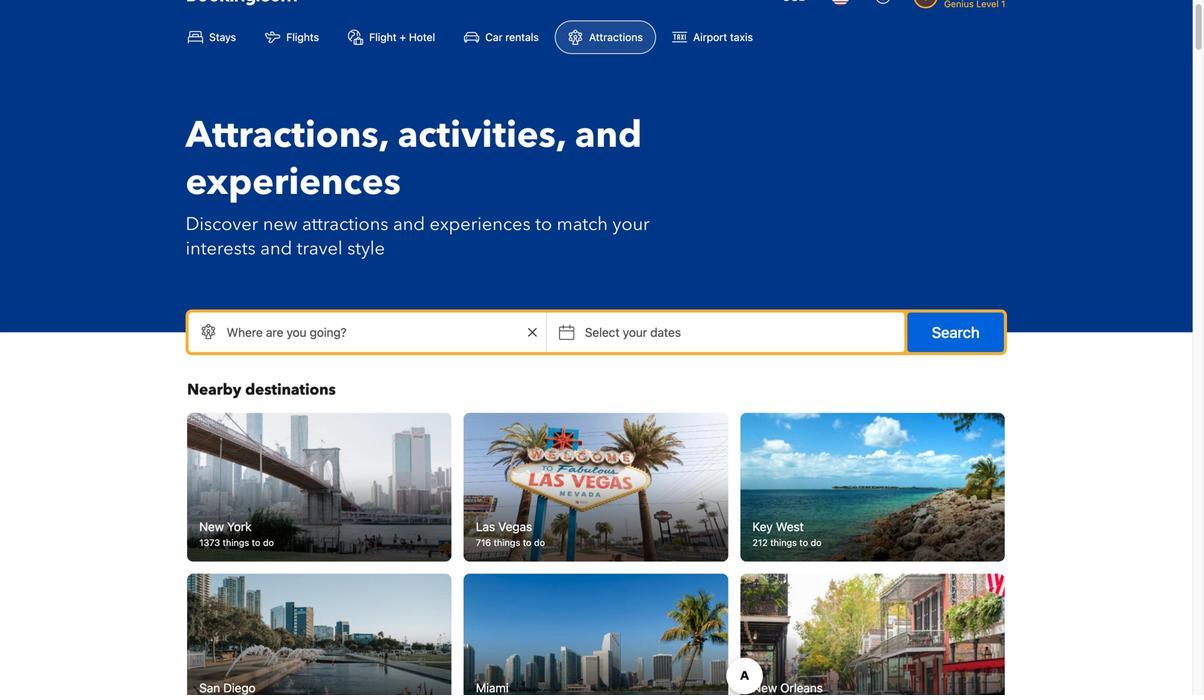 Task type: describe. For each thing, give the bounding box(es) containing it.
style
[[347, 236, 385, 261]]

attractions
[[302, 212, 389, 237]]

diego
[[223, 681, 256, 695]]

orleans
[[781, 681, 823, 695]]

things for west
[[770, 538, 797, 548]]

nearby
[[187, 380, 241, 401]]

new orleans link
[[740, 574, 1005, 695]]

212
[[753, 538, 768, 548]]

to for las vegas
[[523, 538, 532, 548]]

travel
[[297, 236, 343, 261]]

attractions link
[[555, 21, 656, 54]]

las vegas image
[[464, 413, 728, 562]]

search
[[932, 323, 980, 341]]

select your dates
[[585, 325, 681, 340]]

stays link
[[175, 21, 249, 54]]

key
[[753, 520, 773, 534]]

airport taxis
[[693, 31, 753, 43]]

new york image
[[187, 413, 452, 562]]

to for new york
[[252, 538, 260, 548]]

+
[[400, 31, 406, 43]]

las
[[476, 520, 495, 534]]

discover
[[186, 212, 258, 237]]

san diego image
[[187, 574, 452, 695]]

to for key west
[[800, 538, 808, 548]]

flight + hotel link
[[335, 21, 448, 54]]

1 horizontal spatial and
[[393, 212, 425, 237]]

flight
[[369, 31, 397, 43]]

interests
[[186, 236, 256, 261]]

do for york
[[263, 538, 274, 548]]

miami link
[[464, 574, 728, 695]]

1373
[[199, 538, 220, 548]]

new for new orleans
[[753, 681, 777, 695]]

1 horizontal spatial experiences
[[430, 212, 531, 237]]

airport
[[693, 31, 727, 43]]

dates
[[650, 325, 681, 340]]

new orleans
[[753, 681, 823, 695]]

attractions,
[[186, 110, 389, 160]]

destinations
[[245, 380, 336, 401]]

west
[[776, 520, 804, 534]]



Task type: locate. For each thing, give the bounding box(es) containing it.
0 horizontal spatial things
[[223, 538, 249, 548]]

york
[[227, 520, 252, 534]]

0 vertical spatial experiences
[[186, 157, 401, 207]]

booking.com image
[[187, 0, 297, 5]]

new york 1373 things to do
[[199, 520, 274, 548]]

0 horizontal spatial and
[[260, 236, 292, 261]]

to inside new york 1373 things to do
[[252, 538, 260, 548]]

things down york
[[223, 538, 249, 548]]

san
[[199, 681, 220, 695]]

match
[[557, 212, 608, 237]]

san diego
[[199, 681, 256, 695]]

car
[[485, 31, 503, 43]]

stays
[[209, 31, 236, 43]]

0 vertical spatial new
[[199, 520, 224, 534]]

things
[[223, 538, 249, 548], [494, 538, 520, 548], [770, 538, 797, 548]]

your account menu turtle terry genius level 1 element
[[914, 0, 1012, 11]]

things down west
[[770, 538, 797, 548]]

san diego link
[[187, 574, 452, 695]]

your left dates
[[623, 325, 647, 340]]

things inside new york 1373 things to do
[[223, 538, 249, 548]]

attractions
[[589, 31, 643, 43]]

vegas
[[498, 520, 532, 534]]

3 do from the left
[[811, 538, 822, 548]]

new
[[263, 212, 298, 237]]

your inside attractions, activities, and experiences discover new attractions and experiences to match your interests and travel style
[[613, 212, 650, 237]]

1 do from the left
[[263, 538, 274, 548]]

miami
[[476, 681, 509, 695]]

key west 212 things to do
[[753, 520, 822, 548]]

taxis
[[730, 31, 753, 43]]

las vegas 716 things to do
[[476, 520, 545, 548]]

new
[[199, 520, 224, 534], [753, 681, 777, 695]]

new up 1373
[[199, 520, 224, 534]]

airport taxis link
[[659, 21, 766, 54]]

3 things from the left
[[770, 538, 797, 548]]

1 horizontal spatial things
[[494, 538, 520, 548]]

to inside attractions, activities, and experiences discover new attractions and experiences to match your interests and travel style
[[535, 212, 552, 237]]

new left orleans
[[753, 681, 777, 695]]

flights link
[[252, 21, 332, 54]]

to down the vegas
[[523, 538, 532, 548]]

hotel
[[409, 31, 435, 43]]

2 horizontal spatial and
[[575, 110, 642, 160]]

do for vegas
[[534, 538, 545, 548]]

attractions, activities, and experiences discover new attractions and experiences to match your interests and travel style
[[186, 110, 650, 261]]

new for new york 1373 things to do
[[199, 520, 224, 534]]

do
[[263, 538, 274, 548], [534, 538, 545, 548], [811, 538, 822, 548]]

do inside las vegas 716 things to do
[[534, 538, 545, 548]]

1 horizontal spatial do
[[534, 538, 545, 548]]

1 vertical spatial experiences
[[430, 212, 531, 237]]

2 things from the left
[[494, 538, 520, 548]]

1 vertical spatial new
[[753, 681, 777, 695]]

do inside new york 1373 things to do
[[263, 538, 274, 548]]

Where are you going? search field
[[189, 313, 546, 352]]

things down the vegas
[[494, 538, 520, 548]]

things for york
[[223, 538, 249, 548]]

new orleans image
[[740, 574, 1005, 695]]

things inside key west 212 things to do
[[770, 538, 797, 548]]

car rentals
[[485, 31, 539, 43]]

do for west
[[811, 538, 822, 548]]

2 horizontal spatial things
[[770, 538, 797, 548]]

2 horizontal spatial do
[[811, 538, 822, 548]]

do inside key west 212 things to do
[[811, 538, 822, 548]]

experiences
[[186, 157, 401, 207], [430, 212, 531, 237]]

to right 1373
[[252, 538, 260, 548]]

activities,
[[398, 110, 566, 160]]

1 horizontal spatial new
[[753, 681, 777, 695]]

new inside new york 1373 things to do
[[199, 520, 224, 534]]

car rentals link
[[451, 21, 552, 54]]

miami image
[[464, 574, 728, 695]]

1 things from the left
[[223, 538, 249, 548]]

to down west
[[800, 538, 808, 548]]

0 horizontal spatial experiences
[[186, 157, 401, 207]]

0 vertical spatial your
[[613, 212, 650, 237]]

1 vertical spatial your
[[623, 325, 647, 340]]

things for vegas
[[494, 538, 520, 548]]

things inside las vegas 716 things to do
[[494, 538, 520, 548]]

nearby destinations
[[187, 380, 336, 401]]

flight + hotel
[[369, 31, 435, 43]]

key west image
[[740, 413, 1005, 562]]

716
[[476, 538, 491, 548]]

do right 212
[[811, 538, 822, 548]]

your right match
[[613, 212, 650, 237]]

flights
[[286, 31, 319, 43]]

0 horizontal spatial do
[[263, 538, 274, 548]]

to inside las vegas 716 things to do
[[523, 538, 532, 548]]

to
[[535, 212, 552, 237], [252, 538, 260, 548], [523, 538, 532, 548], [800, 538, 808, 548]]

do right 716
[[534, 538, 545, 548]]

rentals
[[506, 31, 539, 43]]

to left match
[[535, 212, 552, 237]]

search button
[[908, 313, 1004, 352]]

0 horizontal spatial new
[[199, 520, 224, 534]]

do right 1373
[[263, 538, 274, 548]]

to inside key west 212 things to do
[[800, 538, 808, 548]]

2 do from the left
[[534, 538, 545, 548]]

and
[[575, 110, 642, 160], [393, 212, 425, 237], [260, 236, 292, 261]]

your
[[613, 212, 650, 237], [623, 325, 647, 340]]

select
[[585, 325, 620, 340]]



Task type: vqa. For each thing, say whether or not it's contained in the screenshot.
3rd the things from right
yes



